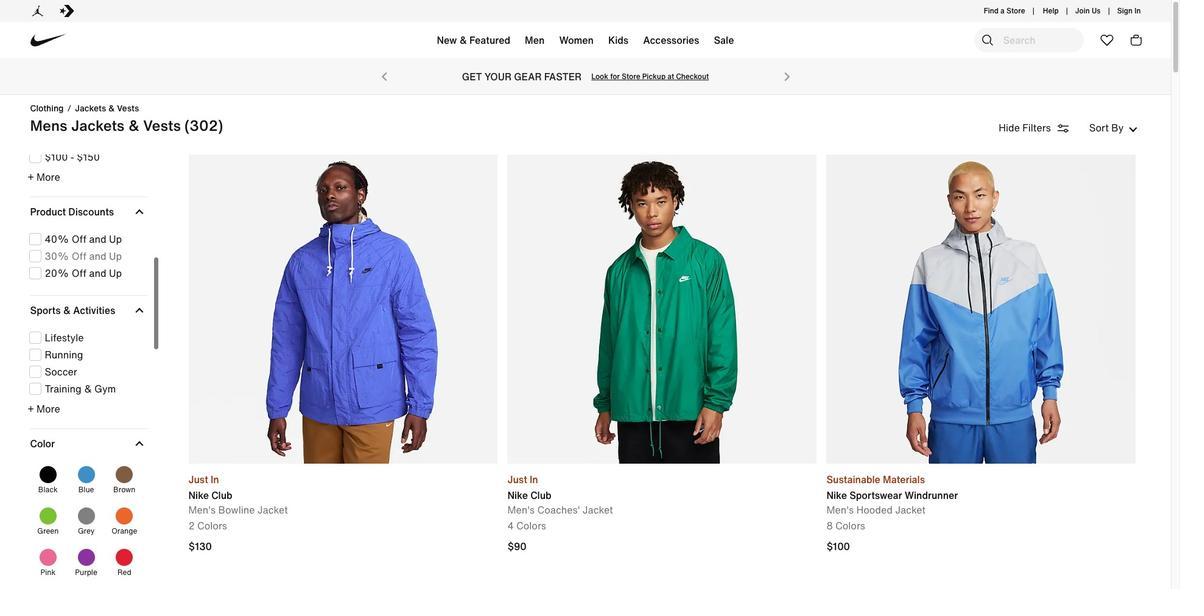 Task type: describe. For each thing, give the bounding box(es) containing it.
find a store
[[984, 5, 1025, 16]]

nike club link for bowline
[[188, 488, 288, 503]]

store for for
[[622, 71, 640, 82]]

chevron image for color
[[135, 439, 144, 448]]

soccer
[[45, 365, 77, 379]]

sign
[[1117, 5, 1133, 16]]

Filter for Black checkbox
[[29, 466, 67, 508]]

kids link
[[601, 26, 636, 60]]

activities
[[73, 303, 115, 318]]

Filter for Pink button
[[29, 549, 67, 590]]

men's bowline jacket link
[[188, 503, 288, 518]]

+ more inside shop by price group
[[28, 170, 60, 184]]

men
[[525, 33, 545, 48]]

just in nike club men's coaches' jacket
[[508, 473, 613, 518]]

blue
[[78, 484, 94, 495]]

clothing
[[30, 102, 64, 114]]

product discounts group
[[28, 232, 147, 280]]

20% off and up
[[45, 266, 122, 280]]

off for 20%
[[72, 266, 87, 280]]

40%
[[45, 232, 69, 246]]

Filter for Soccer checkbox
[[29, 365, 144, 379]]

jacket inside sustainable materials nike sportswear windrunner men's hooded jacket
[[895, 503, 926, 518]]

featured
[[469, 33, 510, 48]]

/
[[67, 102, 71, 114]]

Filter for 30% Off and Up button
[[29, 249, 144, 263]]

just for just in nike club men's coaches' jacket
[[508, 473, 527, 487]]

training
[[45, 382, 82, 396]]

clothing link
[[30, 102, 64, 114]]

Filter for Blue checkbox
[[67, 466, 105, 508]]

join us
[[1075, 5, 1101, 16]]

jacket for men's coaches' jacket
[[583, 503, 613, 518]]

nike for men's coaches' jacket
[[508, 488, 528, 503]]

chevron image for sports & activities
[[135, 306, 144, 315]]

red
[[117, 567, 131, 578]]

nike sportswear windrunner link
[[827, 488, 958, 503]]

pink
[[40, 567, 56, 578]]

color
[[30, 436, 55, 451]]

men link
[[518, 26, 552, 60]]

purple
[[75, 567, 97, 578]]

Filter for Green checkbox
[[29, 508, 67, 549]]

look for store pickup at checkout
[[591, 71, 709, 82]]

$90
[[508, 540, 527, 554]]

$150
[[77, 150, 100, 164]]

hide
[[999, 121, 1020, 135]]

chevron image for by
[[1129, 125, 1137, 134]]

30%
[[45, 249, 69, 263]]

nike club men's bowline jacket image
[[188, 155, 498, 464]]

find
[[984, 5, 999, 16]]

mens jackets & vests (302)
[[30, 114, 223, 136]]

menu bar containing new & featured
[[207, 24, 964, 61]]

40% off and up
[[45, 232, 122, 246]]

at
[[668, 71, 674, 82]]

+ for 1st + more dropdown button from the bottom of the page
[[28, 402, 34, 416]]

Filter for Training & Gym checkbox
[[29, 382, 144, 396]]

club for bowline
[[211, 488, 232, 503]]

sports
[[30, 303, 61, 318]]

filters
[[1023, 121, 1051, 135]]

pickup
[[642, 71, 666, 82]]

join
[[1075, 5, 1090, 16]]

look for store pickup at checkout link
[[591, 71, 709, 82]]

Filter for Running checkbox
[[29, 347, 144, 362]]

mens
[[30, 114, 67, 136]]

sort by
[[1089, 121, 1124, 135]]

sustainable materials nike sportswear windrunner men's hooded jacket
[[827, 473, 958, 518]]

just in nike club men's bowline jacket
[[188, 473, 288, 518]]

kids
[[608, 33, 629, 48]]

jackets & vests link
[[75, 102, 139, 114]]

black
[[38, 484, 58, 495]]

30% off and up
[[45, 249, 122, 263]]

join us link
[[1075, 1, 1101, 21]]

(302)
[[185, 114, 223, 136]]

just for just in nike club men's bowline jacket
[[188, 473, 208, 487]]

$130
[[188, 540, 212, 554]]

nike for men's hooded jacket
[[827, 488, 847, 503]]

hide filters
[[999, 121, 1051, 135]]

sportswear
[[850, 488, 902, 503]]

checkout
[[676, 71, 709, 82]]

and for 30% off and up
[[89, 249, 106, 263]]

sort
[[1089, 121, 1109, 135]]

Filter for Brown button
[[105, 466, 144, 508]]

Filter for $100 - $150 button
[[29, 150, 144, 164]]

converse image
[[59, 4, 74, 18]]

| for help
[[1066, 5, 1068, 16]]

20%
[[45, 266, 69, 280]]

women
[[559, 33, 594, 48]]

for
[[610, 71, 620, 82]]

Filter for Lifestyle checkbox
[[29, 330, 144, 345]]

orange
[[112, 526, 137, 536]]

up for 40% off and up
[[109, 232, 122, 246]]

women link
[[552, 26, 601, 60]]

$100 - $150
[[45, 150, 100, 164]]

chevron image for discounts
[[135, 207, 144, 216]]

men's coaches' jacket link
[[508, 503, 613, 518]]

$100 for $100 - $150
[[45, 150, 68, 164]]

sale link
[[707, 26, 741, 60]]

product discounts button
[[30, 197, 145, 226]]

1 horizontal spatial vests
[[143, 114, 181, 136]]

help link
[[1038, 3, 1064, 19]]



Task type: vqa. For each thing, say whether or not it's contained in the screenshot.
ALWAYS ICONIC
no



Task type: locate. For each thing, give the bounding box(es) containing it.
0 vertical spatial chevron image
[[135, 306, 144, 315]]

more inside the sports & activities group
[[37, 402, 60, 416]]

vests left (302)
[[143, 114, 181, 136]]

favorites image
[[1100, 33, 1114, 48]]

nike inside sustainable materials nike sportswear windrunner men's hooded jacket
[[827, 488, 847, 503]]

off for 40%
[[72, 232, 87, 246]]

0 horizontal spatial club
[[211, 488, 232, 503]]

nike inside just in nike club men's coaches' jacket
[[508, 488, 528, 503]]

running
[[45, 347, 83, 362]]

-
[[70, 150, 74, 164]]

discounts
[[68, 204, 114, 219]]

0 horizontal spatial vests
[[117, 102, 139, 114]]

new & featured
[[437, 33, 510, 48]]

jacket down materials
[[895, 503, 926, 518]]

us
[[1092, 5, 1101, 16]]

club inside just in nike club men's coaches' jacket
[[531, 488, 551, 503]]

get
[[462, 69, 482, 84]]

1 chevron image from the top
[[135, 306, 144, 315]]

men's inside sustainable materials nike sportswear windrunner men's hooded jacket
[[827, 503, 854, 518]]

a
[[1001, 5, 1005, 16]]

+ more button
[[28, 170, 147, 184], [28, 402, 147, 416]]

+ more down training
[[28, 402, 60, 416]]

1 vertical spatial off
[[72, 249, 87, 263]]

$100
[[45, 150, 68, 164], [827, 540, 850, 554]]

1 nike club link from the left
[[188, 488, 288, 503]]

2 nike from the left
[[508, 488, 528, 503]]

Filter for Purple button
[[67, 549, 105, 590]]

2 | from the left
[[1066, 5, 1068, 16]]

color button
[[30, 429, 145, 458]]

in inside sign in "button"
[[1135, 5, 1141, 16]]

up down 30% off and up button
[[109, 266, 122, 280]]

by
[[1112, 121, 1124, 135]]

Filter for Orange button
[[105, 508, 144, 549]]

1 jacket from the left
[[257, 503, 288, 518]]

1 just from the left
[[188, 473, 208, 487]]

2 vertical spatial up
[[109, 266, 122, 280]]

more down training
[[37, 402, 60, 416]]

chevron image right the discounts
[[135, 207, 144, 216]]

0 vertical spatial $100
[[45, 150, 68, 164]]

just
[[188, 473, 208, 487], [508, 473, 527, 487]]

off for 30%
[[72, 249, 87, 263]]

sports & activities group
[[28, 330, 147, 416]]

jacket right bowline
[[257, 503, 288, 518]]

& inside dropdown button
[[63, 303, 71, 318]]

more for 1st + more dropdown button from the bottom of the page
[[37, 402, 60, 416]]

3 jacket from the left
[[895, 503, 926, 518]]

jackets right /
[[75, 102, 106, 114]]

men's for just in nike club men's coaches' jacket
[[508, 503, 535, 518]]

vests
[[117, 102, 139, 114], [143, 114, 181, 136]]

jacket inside just in nike club men's bowline jacket
[[257, 503, 288, 518]]

nike club men's coaches' jacket image
[[508, 155, 817, 464]]

2 men's from the left
[[508, 503, 535, 518]]

chevron image inside sports & activities dropdown button
[[135, 306, 144, 315]]

1 horizontal spatial jacket
[[583, 503, 613, 518]]

off down the 30% off and up
[[72, 266, 87, 280]]

2 just from the left
[[508, 473, 527, 487]]

0 horizontal spatial $100
[[45, 150, 68, 164]]

& inside menu bar
[[460, 33, 467, 48]]

1 more from the top
[[37, 170, 60, 184]]

| left the join
[[1066, 5, 1068, 16]]

0 horizontal spatial store
[[622, 71, 640, 82]]

| for find a store
[[1033, 5, 1035, 16]]

2 horizontal spatial jacket
[[895, 503, 926, 518]]

1 up from the top
[[109, 232, 122, 246]]

Filter for 20% Off and Up button
[[29, 266, 144, 280]]

0 vertical spatial + more button
[[28, 170, 147, 184]]

1 club from the left
[[211, 488, 232, 503]]

nike left coaches'
[[508, 488, 528, 503]]

1 vertical spatial $100
[[827, 540, 850, 554]]

1 horizontal spatial nike club link
[[508, 488, 613, 503]]

0 vertical spatial and
[[89, 232, 106, 246]]

Filter for Grey button
[[67, 508, 105, 549]]

2 nike club link from the left
[[508, 488, 613, 503]]

3 nike from the left
[[827, 488, 847, 503]]

chevron image inside color dropdown button
[[135, 439, 144, 448]]

club inside just in nike club men's bowline jacket
[[211, 488, 232, 503]]

clothing / jackets & vests
[[30, 102, 139, 114]]

2 and from the top
[[89, 249, 106, 263]]

1 vertical spatial store
[[622, 71, 640, 82]]

2 + more button from the top
[[28, 402, 147, 416]]

2 more from the top
[[37, 402, 60, 416]]

1 vertical spatial more
[[37, 402, 60, 416]]

jacket
[[257, 503, 288, 518], [583, 503, 613, 518], [895, 503, 926, 518]]

sports & activities
[[30, 303, 115, 318]]

new
[[437, 33, 457, 48]]

nike for men's bowline jacket
[[188, 488, 209, 503]]

$100 link
[[827, 540, 1136, 554], [827, 540, 853, 554]]

0 vertical spatial more
[[37, 170, 60, 184]]

in inside just in nike club men's coaches' jacket
[[530, 473, 538, 487]]

+ more inside the sports & activities group
[[28, 402, 60, 416]]

look
[[591, 71, 608, 82]]

1 | from the left
[[1033, 5, 1035, 16]]

2 + more from the top
[[28, 402, 60, 416]]

$90 link
[[508, 540, 817, 554], [508, 540, 530, 554]]

1 horizontal spatial men's
[[508, 503, 535, 518]]

find a store link
[[982, 1, 1028, 21]]

| left help at the top right of page
[[1033, 5, 1035, 16]]

2 club from the left
[[531, 488, 551, 503]]

0 horizontal spatial nike
[[188, 488, 209, 503]]

+ more
[[28, 170, 60, 184], [28, 402, 60, 416]]

up up 30% off and up button
[[109, 232, 122, 246]]

nike inside just in nike club men's bowline jacket
[[188, 488, 209, 503]]

men's for just in nike club men's bowline jacket
[[188, 503, 216, 518]]

jacket for men's bowline jacket
[[257, 503, 288, 518]]

jacket right coaches'
[[583, 503, 613, 518]]

1 horizontal spatial |
[[1066, 5, 1068, 16]]

2 horizontal spatial |
[[1108, 5, 1110, 16]]

chevron image right by
[[1129, 125, 1137, 134]]

and up 30% off and up button
[[89, 232, 106, 246]]

club
[[211, 488, 232, 503], [531, 488, 551, 503]]

& for activities
[[63, 303, 71, 318]]

color group
[[28, 466, 147, 590]]

| right us
[[1108, 5, 1110, 16]]

store inside find a store link
[[1007, 5, 1025, 16]]

1 + from the top
[[28, 170, 34, 184]]

jordan image
[[30, 4, 45, 18]]

jacket inside just in nike club men's coaches' jacket
[[583, 503, 613, 518]]

1 vertical spatial + more button
[[28, 402, 147, 416]]

+ up 'color' in the bottom of the page
[[28, 402, 34, 416]]

2 up from the top
[[109, 249, 122, 263]]

brown
[[113, 484, 136, 495]]

sign in button
[[1117, 1, 1141, 21]]

hooded
[[857, 503, 893, 518]]

store right a
[[1007, 5, 1025, 16]]

and for 20% off and up
[[89, 266, 106, 280]]

nike club link
[[188, 488, 288, 503], [508, 488, 613, 503]]

0 vertical spatial up
[[109, 232, 122, 246]]

3 and from the top
[[89, 266, 106, 280]]

and down 30% off and up button
[[89, 266, 106, 280]]

menu bar
[[207, 24, 964, 61]]

2 vertical spatial and
[[89, 266, 106, 280]]

0 horizontal spatial just
[[188, 473, 208, 487]]

1 nike from the left
[[188, 488, 209, 503]]

product discounts
[[30, 204, 114, 219]]

nike sportswear windrunner men's hooded jacket image
[[827, 155, 1136, 464]]

in inside just in nike club men's bowline jacket
[[211, 473, 219, 487]]

faster
[[544, 69, 582, 84]]

just up men's coaches' jacket link
[[508, 473, 527, 487]]

2 chevron image from the top
[[135, 439, 144, 448]]

green
[[37, 526, 59, 536]]

2 off from the top
[[72, 249, 87, 263]]

more
[[37, 170, 60, 184], [37, 402, 60, 416]]

1 vertical spatial up
[[109, 249, 122, 263]]

1 + more from the top
[[28, 170, 60, 184]]

filter ds image
[[1056, 121, 1070, 136]]

+ for first + more dropdown button from the top
[[28, 170, 34, 184]]

1 men's from the left
[[188, 503, 216, 518]]

1 vertical spatial and
[[89, 249, 106, 263]]

chevron image
[[1129, 125, 1137, 134], [135, 207, 144, 216]]

2 vertical spatial off
[[72, 266, 87, 280]]

help
[[1043, 5, 1059, 16]]

+
[[28, 170, 34, 184], [28, 402, 34, 416]]

up for 20% off and up
[[109, 266, 122, 280]]

$100 inside shop by price group
[[45, 150, 68, 164]]

more down '$100 - $150'
[[37, 170, 60, 184]]

Filter for Red button
[[105, 549, 144, 590]]

&
[[460, 33, 467, 48], [108, 102, 115, 114], [128, 114, 139, 136], [63, 303, 71, 318], [84, 382, 92, 396]]

lifestyle
[[45, 330, 84, 345]]

jackets up $150 at the top
[[71, 114, 124, 136]]

+ more down '$100 - $150'
[[28, 170, 60, 184]]

just inside just in nike club men's coaches' jacket
[[508, 473, 527, 487]]

in
[[1135, 5, 1141, 16], [211, 473, 219, 487], [530, 473, 538, 487]]

3 | from the left
[[1108, 5, 1110, 16]]

sort by button
[[1086, 121, 1141, 135]]

just up men's bowline jacket link
[[188, 473, 208, 487]]

hide filters button
[[999, 120, 1086, 136]]

& for featured
[[460, 33, 467, 48]]

gear
[[514, 69, 542, 84]]

chevron image inside product discounts dropdown button
[[135, 207, 144, 216]]

and down 40% off and up 'button'
[[89, 249, 106, 263]]

0 horizontal spatial nike club link
[[188, 488, 288, 503]]

off up 20% off and up
[[72, 249, 87, 263]]

up for 30% off and up
[[109, 249, 122, 263]]

new & featured link
[[430, 26, 518, 60]]

|
[[1033, 5, 1035, 16], [1066, 5, 1068, 16], [1108, 5, 1110, 16]]

2 horizontal spatial nike
[[827, 488, 847, 503]]

0 horizontal spatial jacket
[[257, 503, 288, 518]]

get your gear faster
[[462, 69, 582, 84]]

in for sign in
[[1135, 5, 1141, 16]]

0 vertical spatial store
[[1007, 5, 1025, 16]]

1 horizontal spatial nike
[[508, 488, 528, 503]]

+ more button down training & gym checkbox
[[28, 402, 147, 416]]

store for a
[[1007, 5, 1025, 16]]

+ more button down $150 at the top
[[28, 170, 147, 184]]

men's hooded jacket link
[[827, 503, 958, 518]]

0 horizontal spatial chevron image
[[135, 207, 144, 216]]

men's up $90 on the left bottom of page
[[508, 503, 535, 518]]

sale
[[714, 33, 734, 48]]

up down 40% off and up 'button'
[[109, 249, 122, 263]]

men's down sustainable
[[827, 503, 854, 518]]

your
[[485, 69, 512, 84]]

3 men's from the left
[[827, 503, 854, 518]]

0 horizontal spatial in
[[211, 473, 219, 487]]

nike left bowline
[[188, 488, 209, 503]]

1 vertical spatial chevron image
[[135, 439, 144, 448]]

1 horizontal spatial store
[[1007, 5, 1025, 16]]

sign in
[[1117, 5, 1141, 16]]

& for gym
[[84, 382, 92, 396]]

training & gym
[[45, 382, 116, 396]]

in up bowline
[[211, 473, 219, 487]]

Filter for 40% Off and Up button
[[29, 232, 144, 246]]

3 off from the top
[[72, 266, 87, 280]]

3 up from the top
[[109, 266, 122, 280]]

$130 link
[[188, 540, 498, 554], [188, 540, 215, 554]]

1 vertical spatial +
[[28, 402, 34, 416]]

in right sign
[[1135, 5, 1141, 16]]

1 and from the top
[[89, 232, 106, 246]]

+ inside shop by price group
[[28, 170, 34, 184]]

men's left bowline
[[188, 503, 216, 518]]

windrunner
[[905, 488, 958, 503]]

off
[[72, 232, 87, 246], [72, 249, 87, 263], [72, 266, 87, 280]]

store right for
[[622, 71, 640, 82]]

bowline
[[218, 503, 255, 518]]

sustainable
[[827, 473, 881, 487]]

0 horizontal spatial men's
[[188, 503, 216, 518]]

accessories
[[643, 33, 699, 48]]

sports & activities button
[[30, 296, 145, 325]]

1 horizontal spatial just
[[508, 473, 527, 487]]

accessories link
[[636, 26, 707, 60]]

more inside shop by price group
[[37, 170, 60, 184]]

club for coaches'
[[531, 488, 551, 503]]

0 horizontal spatial |
[[1033, 5, 1035, 16]]

1 vertical spatial + more
[[28, 402, 60, 416]]

1 horizontal spatial $100
[[827, 540, 850, 554]]

more for first + more dropdown button from the top
[[37, 170, 60, 184]]

gym
[[94, 382, 116, 396]]

0 vertical spatial + more
[[28, 170, 60, 184]]

chevron image up brown button
[[135, 439, 144, 448]]

2 horizontal spatial in
[[1135, 5, 1141, 16]]

materials
[[883, 473, 925, 487]]

just inside just in nike club men's bowline jacket
[[188, 473, 208, 487]]

in for just in nike club men's coaches' jacket
[[530, 473, 538, 487]]

men's inside just in nike club men's bowline jacket
[[188, 503, 216, 518]]

chevron image inside the sort by dropdown button
[[1129, 125, 1137, 134]]

shop by price group
[[28, 98, 147, 184]]

1 horizontal spatial chevron image
[[1129, 125, 1137, 134]]

and
[[89, 232, 106, 246], [89, 249, 106, 263], [89, 266, 106, 280]]

vests right /
[[117, 102, 139, 114]]

0 vertical spatial off
[[72, 232, 87, 246]]

sort by element
[[999, 119, 1141, 136]]

$100 for $100
[[827, 540, 850, 554]]

2 jacket from the left
[[583, 503, 613, 518]]

| for join us
[[1108, 5, 1110, 16]]

in up coaches'
[[530, 473, 538, 487]]

nike down sustainable
[[827, 488, 847, 503]]

1 vertical spatial chevron image
[[135, 207, 144, 216]]

nike club link for coaches'
[[508, 488, 613, 503]]

1 off from the top
[[72, 232, 87, 246]]

in for just in nike club men's bowline jacket
[[211, 473, 219, 487]]

1 horizontal spatial in
[[530, 473, 538, 487]]

0 vertical spatial +
[[28, 170, 34, 184]]

+ up product
[[28, 170, 34, 184]]

and for 40% off and up
[[89, 232, 106, 246]]

2 horizontal spatial men's
[[827, 503, 854, 518]]

Search Products text field
[[974, 28, 1084, 52]]

up
[[109, 232, 122, 246], [109, 249, 122, 263], [109, 266, 122, 280]]

product
[[30, 204, 66, 219]]

coaches'
[[537, 503, 580, 518]]

nike home page image
[[24, 17, 72, 64]]

& inside group
[[84, 382, 92, 396]]

men's inside just in nike club men's coaches' jacket
[[508, 503, 535, 518]]

open search modal image
[[980, 33, 995, 48]]

+ inside the sports & activities group
[[28, 402, 34, 416]]

1 horizontal spatial club
[[531, 488, 551, 503]]

off up the 30% off and up
[[72, 232, 87, 246]]

0 vertical spatial chevron image
[[1129, 125, 1137, 134]]

chevron image
[[135, 306, 144, 315], [135, 439, 144, 448]]

1 + more button from the top
[[28, 170, 147, 184]]

2 + from the top
[[28, 402, 34, 416]]

store
[[1007, 5, 1025, 16], [622, 71, 640, 82]]

grey
[[78, 526, 95, 536]]

chevron image right activities
[[135, 306, 144, 315]]



